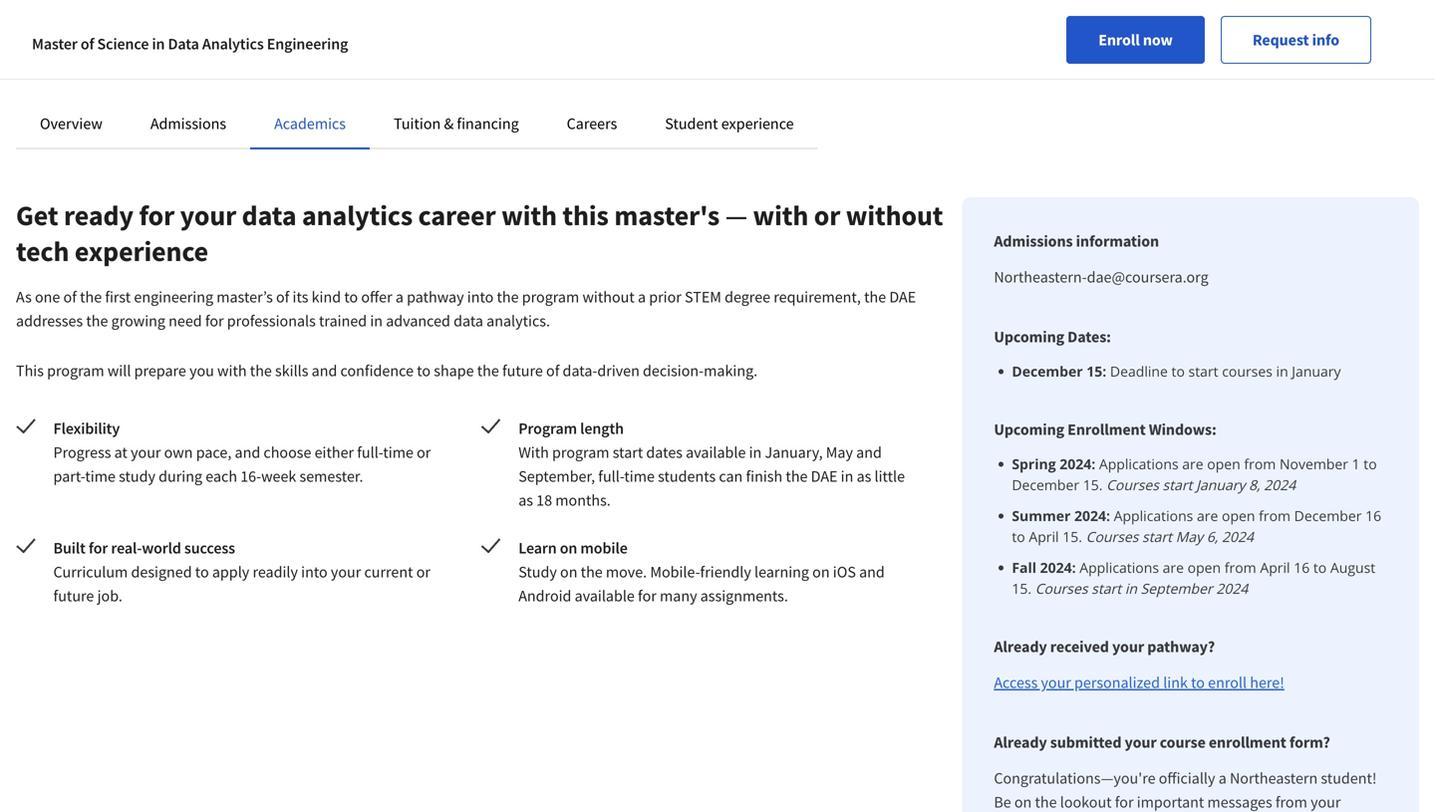 Task type: vqa. For each thing, say whether or not it's contained in the screenshot.
"Certificate"
no



Task type: describe. For each thing, give the bounding box(es) containing it.
august
[[1331, 558, 1376, 577]]

built
[[53, 538, 86, 558]]

15:
[[1087, 362, 1107, 381]]

15. for courses start january 8, 2024
[[1083, 475, 1103, 494]]

student
[[665, 114, 718, 134]]

1 horizontal spatial time
[[383, 443, 414, 463]]

program
[[519, 419, 577, 439]]

are for in
[[1163, 558, 1184, 577]]

time for or
[[85, 467, 116, 486]]

open for september
[[1188, 558, 1221, 577]]

applications are open from november 1 to december 15.
[[1012, 455, 1377, 494]]

android
[[519, 586, 572, 606]]

0 horizontal spatial as
[[519, 490, 533, 510]]

in inside list
[[1125, 579, 1137, 598]]

tuition & financing
[[394, 114, 519, 134]]

applications are open from april 16 to august 15.
[[1012, 558, 1376, 598]]

stem
[[685, 287, 722, 307]]

2024: for summer 2024:
[[1075, 506, 1110, 525]]

here!
[[1250, 673, 1285, 693]]

september
[[1141, 579, 1213, 598]]

built for real-world success curriculum designed to apply readily into your current or future job.
[[53, 538, 431, 606]]

at
[[114, 443, 128, 463]]

the up analytics.
[[497, 287, 519, 307]]

from inside congratulations—you're officially a northeastern student! be on the lookout for important messages from you
[[1276, 792, 1308, 812]]

1 vertical spatial program
[[47, 361, 104, 381]]

real-
[[111, 538, 142, 558]]

applications for may
[[1114, 506, 1194, 525]]

admissions information
[[994, 231, 1159, 251]]

received
[[1050, 637, 1109, 657]]

each
[[206, 467, 237, 486]]

0 vertical spatial january
[[1292, 362, 1341, 381]]

progress
[[53, 443, 111, 463]]

either
[[315, 443, 354, 463]]

careers link
[[567, 114, 617, 134]]

with
[[519, 443, 549, 463]]

fall
[[1012, 558, 1037, 577]]

months.
[[556, 490, 611, 510]]

confidence
[[340, 361, 414, 381]]

choose
[[264, 443, 311, 463]]

master of science in data analytics engineering
[[32, 34, 348, 54]]

the down first
[[86, 311, 108, 331]]

to inside built for real-world success curriculum designed to apply readily into your current or future job.
[[195, 562, 209, 582]]

ios
[[833, 562, 856, 582]]

a inside congratulations—you're officially a northeastern student! be on the lookout for important messages from you
[[1219, 769, 1227, 788]]

your up the personalized
[[1112, 637, 1144, 657]]

dates
[[646, 443, 683, 463]]

the right requirement,
[[864, 287, 886, 307]]

advanced
[[386, 311, 450, 331]]

as one of the first engineering master's of its kind to offer a pathway into the program without a prior stem degree requirement, the dae addresses the growing need for professionals trained in advanced data analytics.
[[16, 287, 916, 331]]

during
[[159, 467, 202, 486]]

upcoming for upcoming enrollment windows:
[[994, 420, 1065, 440]]

lookout
[[1060, 792, 1112, 812]]

list item containing december 15:
[[1012, 361, 1388, 382]]

this
[[16, 361, 44, 381]]

1 horizontal spatial with
[[502, 198, 557, 233]]

finish
[[746, 467, 783, 486]]

job.
[[97, 586, 122, 606]]

available inside the program length with program start dates available in january, may and september, full-time students can finish the dae in as little as 18 months.
[[686, 443, 746, 463]]

this
[[563, 198, 609, 233]]

study
[[519, 562, 557, 582]]

list containing spring 2024:
[[1002, 454, 1388, 599]]

driven
[[597, 361, 640, 381]]

start for spring 2024:
[[1163, 475, 1193, 494]]

get ready for your data analytics career with this master's —
[[16, 198, 753, 233]]

this program will prepare you with the skills and confidence to shape the future of data-driven decision-making.
[[16, 361, 758, 381]]

16 for december
[[1366, 506, 1382, 525]]

program inside as one of the first engineering master's of its kind to offer a pathway into the program without a prior stem degree requirement, the dae addresses the growing need for professionals trained in advanced data analytics.
[[522, 287, 579, 307]]

summer
[[1012, 506, 1071, 525]]

and inside flexibility progress at your own pace, and choose either full-time or part-time study during each 16-week semester.
[[235, 443, 260, 463]]

career
[[418, 198, 496, 233]]

2024 for courses start january 8, 2024
[[1264, 475, 1296, 494]]

now
[[1143, 30, 1173, 50]]

applications for january
[[1099, 455, 1179, 473]]

the right 'shape'
[[477, 361, 499, 381]]

on right study at the bottom of page
[[560, 562, 578, 582]]

upcoming dates:
[[994, 327, 1111, 347]]

your up engineering
[[180, 198, 236, 233]]

enroll
[[1208, 673, 1247, 693]]

your inside flexibility progress at your own pace, and choose either full-time or part-time study during each 16-week semester.
[[131, 443, 161, 463]]

congratulations—you're
[[994, 769, 1156, 788]]

dae inside as one of the first engineering master's of its kind to offer a pathway into the program without a prior stem degree requirement, the dae addresses the growing need for professionals trained in advanced data analytics.
[[890, 287, 916, 307]]

request info
[[1253, 30, 1340, 50]]

already received your pathway?
[[994, 637, 1215, 657]]

one
[[35, 287, 60, 307]]

access
[[994, 673, 1038, 693]]

of left data- on the left top
[[546, 361, 560, 381]]

student!
[[1321, 769, 1377, 788]]

shape
[[434, 361, 474, 381]]

professionals
[[227, 311, 316, 331]]

full- inside flexibility progress at your own pace, and choose either full-time or part-time study during each 16-week semester.
[[357, 443, 383, 463]]

offer
[[361, 287, 392, 307]]

decision-
[[643, 361, 704, 381]]

you
[[189, 361, 214, 381]]

—
[[725, 198, 748, 233]]

from for november
[[1244, 455, 1276, 473]]

move.
[[606, 562, 647, 582]]

students
[[658, 467, 716, 486]]

and inside the program length with program start dates available in january, may and september, full-time students can finish the dae in as little as 18 months.
[[856, 443, 882, 463]]

tuition & financing link
[[394, 114, 519, 134]]

engineering
[[267, 34, 348, 54]]

december 15: deadline to start courses in january
[[1012, 362, 1341, 381]]

admissions for admissions information
[[994, 231, 1073, 251]]

with inside the with or without tech experience
[[753, 198, 809, 233]]

windows:
[[1149, 420, 1217, 440]]

experience inside the with or without tech experience
[[75, 234, 208, 269]]

for inside congratulations—you're officially a northeastern student! be on the lookout for important messages from you
[[1115, 792, 1134, 812]]

study
[[119, 467, 155, 486]]

list item containing spring 2024:
[[1012, 454, 1388, 495]]

in up finish
[[749, 443, 762, 463]]

2024: for spring 2024:
[[1060, 455, 1096, 473]]

request info button
[[1221, 16, 1372, 64]]

will
[[107, 361, 131, 381]]

courses start january 8, 2024
[[1107, 475, 1296, 494]]

addresses
[[16, 311, 83, 331]]

in right courses
[[1276, 362, 1289, 381]]

growing
[[111, 311, 165, 331]]

and inside learn on mobile study on the move. mobile-friendly learning on ios and android available for many assignments.
[[859, 562, 885, 582]]

with or without tech experience
[[16, 198, 943, 269]]

courses for fall 2024:
[[1035, 579, 1088, 598]]

1 horizontal spatial as
[[857, 467, 872, 486]]

on inside congratulations—you're officially a northeastern student! be on the lookout for important messages from you
[[1015, 792, 1032, 812]]

its
[[293, 287, 308, 307]]

ready
[[64, 198, 134, 233]]

dae inside the program length with program start dates available in january, may and september, full-time students can finish the dae in as little as 18 months.
[[811, 467, 838, 486]]

open for 6,
[[1222, 506, 1255, 525]]

to inside as one of the first engineering master's of its kind to offer a pathway into the program without a prior stem degree requirement, the dae addresses the growing need for professionals trained in advanced data analytics.
[[344, 287, 358, 307]]

1 horizontal spatial experience
[[721, 114, 794, 134]]

submitted
[[1050, 733, 1122, 753]]

available inside learn on mobile study on the move. mobile-friendly learning on ios and android available for many assignments.
[[575, 586, 635, 606]]

trained
[[319, 311, 367, 331]]

1 horizontal spatial a
[[638, 287, 646, 307]]

start left courses
[[1189, 362, 1219, 381]]

may inside list
[[1176, 527, 1203, 546]]

course
[[1160, 733, 1206, 753]]

pathway?
[[1148, 637, 1215, 657]]

in inside as one of the first engineering master's of its kind to offer a pathway into the program without a prior stem degree requirement, the dae addresses the growing need for professionals trained in advanced data analytics.
[[370, 311, 383, 331]]

analytics
[[202, 34, 264, 54]]



Task type: locate. For each thing, give the bounding box(es) containing it.
2 vertical spatial 2024
[[1216, 579, 1248, 598]]

the inside congratulations—you're officially a northeastern student! be on the lookout for important messages from you
[[1035, 792, 1057, 812]]

analytics.
[[487, 311, 550, 331]]

0 vertical spatial are
[[1183, 455, 1204, 473]]

in down offer
[[370, 311, 383, 331]]

for left many
[[638, 586, 657, 606]]

list
[[1002, 454, 1388, 599]]

be
[[994, 792, 1011, 812]]

1 vertical spatial april
[[1260, 558, 1290, 577]]

are
[[1183, 455, 1204, 473], [1197, 506, 1218, 525], [1163, 558, 1184, 577]]

2024: right summer
[[1075, 506, 1110, 525]]

0 horizontal spatial may
[[826, 443, 853, 463]]

0 horizontal spatial experience
[[75, 234, 208, 269]]

may inside the program length with program start dates available in january, may and september, full-time students can finish the dae in as little as 18 months.
[[826, 443, 853, 463]]

0 vertical spatial may
[[826, 443, 853, 463]]

open down the 8,
[[1222, 506, 1255, 525]]

1 vertical spatial 2024
[[1222, 527, 1254, 546]]

december inside applications are open from december 16 to april 15.
[[1295, 506, 1362, 525]]

without inside as one of the first engineering master's of its kind to offer a pathway into the program without a prior stem degree requirement, the dae addresses the growing need for professionals trained in advanced data analytics.
[[583, 287, 635, 307]]

academics
[[274, 114, 346, 134]]

4 list item from the top
[[1012, 557, 1388, 599]]

analytics
[[302, 198, 413, 233]]

dae@coursera.org
[[1087, 267, 1209, 287]]

0 vertical spatial experience
[[721, 114, 794, 134]]

data up master's
[[242, 198, 297, 233]]

northeastern
[[1230, 769, 1318, 788]]

data inside as one of the first engineering master's of its kind to offer a pathway into the program without a prior stem degree requirement, the dae addresses the growing need for professionals trained in advanced data analytics.
[[454, 311, 483, 331]]

2024
[[1264, 475, 1296, 494], [1222, 527, 1254, 546], [1216, 579, 1248, 598]]

0 horizontal spatial 15.
[[1012, 579, 1032, 598]]

into right the readily on the bottom left of page
[[301, 562, 328, 582]]

start for summer 2024:
[[1142, 527, 1172, 546]]

15. for courses start in september 2024
[[1012, 579, 1032, 598]]

0 horizontal spatial a
[[396, 287, 404, 307]]

september,
[[519, 467, 595, 486]]

time inside the program length with program start dates available in january, may and september, full-time students can finish the dae in as little as 18 months.
[[624, 467, 655, 486]]

courses for spring 2024:
[[1107, 475, 1159, 494]]

0 vertical spatial applications
[[1099, 455, 1179, 473]]

0 horizontal spatial january
[[1196, 475, 1246, 494]]

a up messages
[[1219, 769, 1227, 788]]

are inside applications are open from november 1 to december 15.
[[1183, 455, 1204, 473]]

2 already from the top
[[994, 733, 1047, 753]]

your right access
[[1041, 673, 1071, 693]]

the inside learn on mobile study on the move. mobile-friendly learning on ios and android available for many assignments.
[[581, 562, 603, 582]]

1 horizontal spatial data
[[454, 311, 483, 331]]

january
[[1292, 362, 1341, 381], [1196, 475, 1246, 494]]

enroll now
[[1099, 30, 1173, 50]]

for inside learn on mobile study on the move. mobile-friendly learning on ios and android available for many assignments.
[[638, 586, 657, 606]]

in left data
[[152, 34, 165, 54]]

applications for in
[[1080, 558, 1159, 577]]

or inside flexibility progress at your own pace, and choose either full-time or part-time study during each 16-week semester.
[[417, 443, 431, 463]]

as left the 18
[[519, 490, 533, 510]]

0 vertical spatial courses
[[1107, 475, 1159, 494]]

courses down "enrollment"
[[1107, 475, 1159, 494]]

important
[[1137, 792, 1204, 812]]

admissions for admissions
[[150, 114, 226, 134]]

own
[[164, 443, 193, 463]]

1 vertical spatial experience
[[75, 234, 208, 269]]

tech
[[16, 234, 69, 269]]

already
[[994, 637, 1047, 657], [994, 733, 1047, 753]]

upcoming for upcoming dates:
[[994, 327, 1065, 347]]

0 vertical spatial upcoming
[[994, 327, 1065, 347]]

1 already from the top
[[994, 637, 1047, 657]]

congratulations—you're officially a northeastern student! be on the lookout for important messages from you
[[994, 769, 1388, 812]]

1 vertical spatial available
[[575, 586, 635, 606]]

of right master
[[81, 34, 94, 54]]

15. inside applications are open from november 1 to december 15.
[[1083, 475, 1103, 494]]

mobile
[[581, 538, 628, 558]]

courses down summer 2024: on the right of the page
[[1086, 527, 1139, 546]]

1 horizontal spatial admissions
[[994, 231, 1073, 251]]

dates:
[[1068, 327, 1111, 347]]

with left "this" on the left top of the page
[[502, 198, 557, 233]]

world
[[142, 538, 181, 558]]

are for january
[[1183, 455, 1204, 473]]

admissions
[[150, 114, 226, 134], [994, 231, 1073, 251]]

0 vertical spatial 15.
[[1083, 475, 1103, 494]]

to inside applications are open from april 16 to august 15.
[[1314, 558, 1327, 577]]

april down summer
[[1029, 527, 1059, 546]]

time down dates
[[624, 467, 655, 486]]

open for 8,
[[1207, 455, 1241, 473]]

15. up summer 2024: on the right of the page
[[1083, 475, 1103, 494]]

or up requirement,
[[814, 198, 841, 233]]

list item down courses start january 8, 2024
[[1012, 505, 1388, 547]]

1 horizontal spatial without
[[846, 198, 943, 233]]

2024:
[[1060, 455, 1096, 473], [1075, 506, 1110, 525], [1040, 558, 1076, 577]]

program inside the program length with program start dates available in january, may and september, full-time students can finish the dae in as little as 18 months.
[[552, 443, 610, 463]]

may right january,
[[826, 443, 853, 463]]

start inside the program length with program start dates available in january, may and september, full-time students can finish the dae in as little as 18 months.
[[613, 443, 643, 463]]

0 vertical spatial open
[[1207, 455, 1241, 473]]

november
[[1280, 455, 1349, 473]]

open down 6,
[[1188, 558, 1221, 577]]

list item down windows:
[[1012, 454, 1388, 495]]

flexibility progress at your own pace, and choose either full-time or part-time study during each 16-week semester.
[[53, 419, 431, 486]]

into up analytics.
[[467, 287, 494, 307]]

your left course
[[1125, 733, 1157, 753]]

2 upcoming from the top
[[994, 420, 1065, 440]]

2 vertical spatial applications
[[1080, 558, 1159, 577]]

from
[[1244, 455, 1276, 473], [1259, 506, 1291, 525], [1225, 558, 1257, 577], [1276, 792, 1308, 812]]

16 for april
[[1294, 558, 1310, 577]]

1 upcoming from the top
[[994, 327, 1065, 347]]

to down the success
[[195, 562, 209, 582]]

form?
[[1290, 733, 1331, 753]]

of left its in the top left of the page
[[276, 287, 289, 307]]

2 vertical spatial open
[[1188, 558, 1221, 577]]

0 horizontal spatial dae
[[811, 467, 838, 486]]

start down length
[[613, 443, 643, 463]]

open inside applications are open from december 16 to april 15.
[[1222, 506, 1255, 525]]

list item containing summer 2024:
[[1012, 505, 1388, 547]]

on left ios
[[813, 562, 830, 582]]

access your personalized link to enroll here! link
[[994, 673, 1285, 693]]

1 vertical spatial or
[[417, 443, 431, 463]]

upcoming left the dates:
[[994, 327, 1065, 347]]

1 vertical spatial are
[[1197, 506, 1218, 525]]

and
[[312, 361, 337, 381], [235, 443, 260, 463], [856, 443, 882, 463], [859, 562, 885, 582]]

2 horizontal spatial 15.
[[1083, 475, 1103, 494]]

1 horizontal spatial april
[[1260, 558, 1290, 577]]

time right the either on the bottom of page
[[383, 443, 414, 463]]

1 horizontal spatial into
[[467, 287, 494, 307]]

2 horizontal spatial a
[[1219, 769, 1227, 788]]

length
[[580, 419, 624, 439]]

a
[[396, 287, 404, 307], [638, 287, 646, 307], [1219, 769, 1227, 788]]

april inside applications are open from december 16 to april 15.
[[1029, 527, 1059, 546]]

dae right requirement,
[[890, 287, 916, 307]]

open up courses start january 8, 2024
[[1207, 455, 1241, 473]]

2 horizontal spatial with
[[753, 198, 809, 233]]

0 vertical spatial without
[[846, 198, 943, 233]]

2024 right the 8,
[[1264, 475, 1296, 494]]

curriculum
[[53, 562, 128, 582]]

already submitted your course enrollment form?
[[994, 733, 1331, 753]]

spring 2024:
[[1012, 455, 1096, 473]]

2024 for courses start may 6, 2024
[[1222, 527, 1254, 546]]

to right link
[[1191, 673, 1205, 693]]

december down upcoming dates:
[[1012, 362, 1083, 381]]

week
[[261, 467, 296, 486]]

on right be
[[1015, 792, 1032, 812]]

full- inside the program length with program start dates available in january, may and september, full-time students can finish the dae in as little as 18 months.
[[598, 467, 624, 486]]

or inside built for real-world success curriculum designed to apply readily into your current or future job.
[[416, 562, 431, 582]]

0 horizontal spatial time
[[85, 467, 116, 486]]

from down applications are open from december 16 to april 15.
[[1225, 558, 1257, 577]]

full-
[[357, 443, 383, 463], [598, 467, 624, 486]]

1 list item from the top
[[1012, 361, 1388, 382]]

without inside the with or without tech experience
[[846, 198, 943, 233]]

to down summer
[[1012, 527, 1025, 546]]

financing
[[457, 114, 519, 134]]

from inside applications are open from december 16 to april 15.
[[1259, 506, 1291, 525]]

learning
[[755, 562, 809, 582]]

officially
[[1159, 769, 1216, 788]]

december down spring 2024:
[[1012, 475, 1080, 494]]

are up 6,
[[1197, 506, 1218, 525]]

1 vertical spatial january
[[1196, 475, 1246, 494]]

are up september
[[1163, 558, 1184, 577]]

to right deadline at right top
[[1172, 362, 1185, 381]]

15. inside applications are open from april 16 to august 15.
[[1012, 579, 1032, 598]]

1 vertical spatial courses
[[1086, 527, 1139, 546]]

0 vertical spatial april
[[1029, 527, 1059, 546]]

2024 for courses start in september 2024
[[1216, 579, 1248, 598]]

or right current
[[416, 562, 431, 582]]

into
[[467, 287, 494, 307], [301, 562, 328, 582]]

spring
[[1012, 455, 1056, 473]]

from inside applications are open from april 16 to august 15.
[[1225, 558, 1257, 577]]

2024 down 6,
[[1216, 579, 1248, 598]]

2 horizontal spatial time
[[624, 467, 655, 486]]

the down congratulations—you're
[[1035, 792, 1057, 812]]

part-
[[53, 467, 85, 486]]

0 vertical spatial program
[[522, 287, 579, 307]]

flexibility
[[53, 419, 120, 439]]

list item down 6,
[[1012, 557, 1388, 599]]

applications inside applications are open from april 16 to august 15.
[[1080, 558, 1159, 577]]

0 horizontal spatial 16
[[1294, 558, 1310, 577]]

with right you
[[217, 361, 247, 381]]

applications up "courses start may 6, 2024"
[[1114, 506, 1194, 525]]

for
[[139, 198, 175, 233], [205, 311, 224, 331], [89, 538, 108, 558], [638, 586, 657, 606], [1115, 792, 1134, 812]]

or right the either on the bottom of page
[[417, 443, 431, 463]]

1 horizontal spatial 16
[[1366, 506, 1382, 525]]

many
[[660, 586, 697, 606]]

enroll
[[1099, 30, 1140, 50]]

program down length
[[552, 443, 610, 463]]

program
[[522, 287, 579, 307], [47, 361, 104, 381], [552, 443, 610, 463]]

0 vertical spatial dae
[[890, 287, 916, 307]]

1 horizontal spatial january
[[1292, 362, 1341, 381]]

the down january,
[[786, 467, 808, 486]]

0 vertical spatial december
[[1012, 362, 1083, 381]]

from down the 8,
[[1259, 506, 1291, 525]]

available up can
[[686, 443, 746, 463]]

0 vertical spatial data
[[242, 198, 297, 233]]

1 vertical spatial admissions
[[994, 231, 1073, 251]]

2024: for fall 2024:
[[1040, 558, 1076, 577]]

0 horizontal spatial full-
[[357, 443, 383, 463]]

from up the 8,
[[1244, 455, 1276, 473]]

upcoming enrollment windows:
[[994, 420, 1217, 440]]

2 vertical spatial or
[[416, 562, 431, 582]]

1 vertical spatial open
[[1222, 506, 1255, 525]]

experience up first
[[75, 234, 208, 269]]

science
[[97, 34, 149, 54]]

open inside applications are open from november 1 to december 15.
[[1207, 455, 1241, 473]]

2024: right fall at the right bottom
[[1040, 558, 1076, 577]]

of right one
[[63, 287, 77, 307]]

1 vertical spatial 15.
[[1063, 527, 1083, 546]]

1 horizontal spatial full-
[[598, 467, 624, 486]]

1 vertical spatial applications
[[1114, 506, 1194, 525]]

start for fall 2024:
[[1092, 579, 1122, 598]]

already for already received your pathway?
[[994, 637, 1047, 657]]

0 vertical spatial 2024
[[1264, 475, 1296, 494]]

may left 6,
[[1176, 527, 1203, 546]]

2 vertical spatial december
[[1295, 506, 1362, 525]]

6,
[[1207, 527, 1218, 546]]

1 vertical spatial into
[[301, 562, 328, 582]]

0 horizontal spatial into
[[301, 562, 328, 582]]

future inside built for real-world success curriculum designed to apply readily into your current or future job.
[[53, 586, 94, 606]]

list item containing fall 2024:
[[1012, 557, 1388, 599]]

fall 2024:
[[1012, 558, 1076, 577]]

and up little
[[856, 443, 882, 463]]

0 vertical spatial future
[[502, 361, 543, 381]]

careers
[[567, 114, 617, 134]]

the left first
[[80, 287, 102, 307]]

for right lookout
[[1115, 792, 1134, 812]]

1 vertical spatial may
[[1176, 527, 1203, 546]]

0 vertical spatial 2024:
[[1060, 455, 1096, 473]]

0 horizontal spatial april
[[1029, 527, 1059, 546]]

16 inside applications are open from december 16 to april 15.
[[1366, 506, 1382, 525]]

january left the 8,
[[1196, 475, 1246, 494]]

1 vertical spatial dae
[[811, 467, 838, 486]]

2 vertical spatial 15.
[[1012, 579, 1032, 598]]

applications inside applications are open from december 16 to april 15.
[[1114, 506, 1194, 525]]

data down pathway
[[454, 311, 483, 331]]

3 list item from the top
[[1012, 505, 1388, 547]]

master's
[[614, 198, 720, 233]]

full- up months. in the bottom left of the page
[[598, 467, 624, 486]]

0 vertical spatial or
[[814, 198, 841, 233]]

16 inside applications are open from april 16 to august 15.
[[1294, 558, 1310, 577]]

from inside applications are open from november 1 to december 15.
[[1244, 455, 1276, 473]]

start
[[1189, 362, 1219, 381], [613, 443, 643, 463], [1163, 475, 1193, 494], [1142, 527, 1172, 546], [1092, 579, 1122, 598]]

0 horizontal spatial with
[[217, 361, 247, 381]]

list item
[[1012, 361, 1388, 382], [1012, 454, 1388, 495], [1012, 505, 1388, 547], [1012, 557, 1388, 599]]

overview
[[40, 114, 103, 134]]

academics link
[[274, 114, 346, 134]]

already down access
[[994, 733, 1047, 753]]

1 vertical spatial 16
[[1294, 558, 1310, 577]]

0 horizontal spatial future
[[53, 586, 94, 606]]

on right learn
[[560, 538, 577, 558]]

april inside applications are open from april 16 to august 15.
[[1260, 558, 1290, 577]]

start up the 'courses start in september 2024'
[[1142, 527, 1172, 546]]

are for may
[[1197, 506, 1218, 525]]

upcoming up spring at the right
[[994, 420, 1065, 440]]

to right kind
[[344, 287, 358, 307]]

0 vertical spatial already
[[994, 637, 1047, 657]]

1 vertical spatial as
[[519, 490, 533, 510]]

2 vertical spatial courses
[[1035, 579, 1088, 598]]

apply
[[212, 562, 249, 582]]

mobile-
[[650, 562, 700, 582]]

admissions down master of science in data analytics engineering
[[150, 114, 226, 134]]

2 vertical spatial program
[[552, 443, 610, 463]]

pace,
[[196, 443, 232, 463]]

december
[[1012, 362, 1083, 381], [1012, 475, 1080, 494], [1295, 506, 1362, 525]]

can
[[719, 467, 743, 486]]

the inside the program length with program start dates available in january, may and september, full-time students can finish the dae in as little as 18 months.
[[786, 467, 808, 486]]

student experience link
[[665, 114, 794, 134]]

for up curriculum
[[89, 538, 108, 558]]

already up access
[[994, 637, 1047, 657]]

deadline
[[1110, 362, 1168, 381]]

0 vertical spatial full-
[[357, 443, 383, 463]]

2 vertical spatial 2024:
[[1040, 558, 1076, 577]]

are inside applications are open from december 16 to april 15.
[[1197, 506, 1218, 525]]

a right offer
[[396, 287, 404, 307]]

for right ready
[[139, 198, 175, 233]]

enrollment
[[1068, 420, 1146, 440]]

already for already submitted your course enrollment form?
[[994, 733, 1047, 753]]

start up applications are open from december 16 to april 15.
[[1163, 475, 1193, 494]]

from for april
[[1225, 558, 1257, 577]]

december inside applications are open from november 1 to december 15.
[[1012, 475, 1080, 494]]

a left prior
[[638, 287, 646, 307]]

into inside as one of the first engineering master's of its kind to offer a pathway into the program without a prior stem degree requirement, the dae addresses the growing need for professionals trained in advanced data analytics.
[[467, 287, 494, 307]]

1 vertical spatial without
[[583, 287, 635, 307]]

current
[[364, 562, 413, 582]]

applications are open from december 16 to april 15.
[[1012, 506, 1382, 546]]

your inside built for real-world success curriculum designed to apply readily into your current or future job.
[[331, 562, 361, 582]]

15. inside applications are open from december 16 to april 15.
[[1063, 527, 1083, 546]]

1 horizontal spatial dae
[[890, 287, 916, 307]]

1 vertical spatial december
[[1012, 475, 1080, 494]]

16 left august
[[1294, 558, 1310, 577]]

to inside applications are open from november 1 to december 15.
[[1364, 455, 1377, 473]]

messages
[[1208, 792, 1273, 812]]

from for december
[[1259, 506, 1291, 525]]

as left little
[[857, 467, 872, 486]]

information
[[1076, 231, 1159, 251]]

courses start may 6, 2024
[[1086, 527, 1254, 546]]

0 vertical spatial admissions
[[150, 114, 226, 134]]

to left august
[[1314, 558, 1327, 577]]

0 vertical spatial as
[[857, 467, 872, 486]]

success
[[184, 538, 235, 558]]

0 horizontal spatial available
[[575, 586, 635, 606]]

with right —
[[753, 198, 809, 233]]

0 vertical spatial into
[[467, 287, 494, 307]]

2024: right spring at the right
[[1060, 455, 1096, 473]]

15. for courses start may 6, 2024
[[1063, 527, 1083, 546]]

the left skills
[[250, 361, 272, 381]]

experience
[[721, 114, 794, 134], [75, 234, 208, 269]]

future down analytics.
[[502, 361, 543, 381]]

dae down january,
[[811, 467, 838, 486]]

1 horizontal spatial future
[[502, 361, 543, 381]]

in left little
[[841, 467, 854, 486]]

applications down "enrollment"
[[1099, 455, 1179, 473]]

1 vertical spatial upcoming
[[994, 420, 1065, 440]]

first
[[105, 287, 131, 307]]

time for september,
[[624, 467, 655, 486]]

for inside built for real-world success curriculum designed to apply readily into your current or future job.
[[89, 538, 108, 558]]

1 horizontal spatial available
[[686, 443, 746, 463]]

as
[[857, 467, 872, 486], [519, 490, 533, 510]]

start up already received your pathway?
[[1092, 579, 1122, 598]]

or inside the with or without tech experience
[[814, 198, 841, 233]]

applications inside applications are open from november 1 to december 15.
[[1099, 455, 1179, 473]]

courses for summer 2024:
[[1086, 527, 1139, 546]]

0 vertical spatial available
[[686, 443, 746, 463]]

2 list item from the top
[[1012, 454, 1388, 495]]

1 vertical spatial full-
[[598, 467, 624, 486]]

1 vertical spatial 2024:
[[1075, 506, 1110, 525]]

to left 'shape'
[[417, 361, 431, 381]]

1 vertical spatial data
[[454, 311, 483, 331]]

0 horizontal spatial admissions
[[150, 114, 226, 134]]

1 horizontal spatial may
[[1176, 527, 1203, 546]]

0 horizontal spatial data
[[242, 198, 297, 233]]

the
[[80, 287, 102, 307], [497, 287, 519, 307], [864, 287, 886, 307], [86, 311, 108, 331], [250, 361, 272, 381], [477, 361, 499, 381], [786, 467, 808, 486], [581, 562, 603, 582], [1035, 792, 1057, 812]]

on
[[560, 538, 577, 558], [560, 562, 578, 582], [813, 562, 830, 582], [1015, 792, 1032, 812]]

for inside as one of the first engineering master's of its kind to offer a pathway into the program without a prior stem degree requirement, the dae addresses the growing need for professionals trained in advanced data analytics.
[[205, 311, 224, 331]]

1 vertical spatial already
[[994, 733, 1047, 753]]

in left september
[[1125, 579, 1137, 598]]

admissions link
[[150, 114, 226, 134]]

to inside applications are open from december 16 to april 15.
[[1012, 527, 1025, 546]]

0 vertical spatial 16
[[1366, 506, 1382, 525]]

into inside built for real-world success curriculum designed to apply readily into your current or future job.
[[301, 562, 328, 582]]

courses
[[1222, 362, 1273, 381]]

future down curriculum
[[53, 586, 94, 606]]

available down move.
[[575, 586, 635, 606]]

open inside applications are open from april 16 to august 15.
[[1188, 558, 1221, 577]]

are inside applications are open from april 16 to august 15.
[[1163, 558, 1184, 577]]

and right skills
[[312, 361, 337, 381]]

personalized
[[1075, 673, 1160, 693]]

program left will
[[47, 361, 104, 381]]

0 horizontal spatial without
[[583, 287, 635, 307]]

january inside list
[[1196, 475, 1246, 494]]

1 horizontal spatial 15.
[[1063, 527, 1083, 546]]



